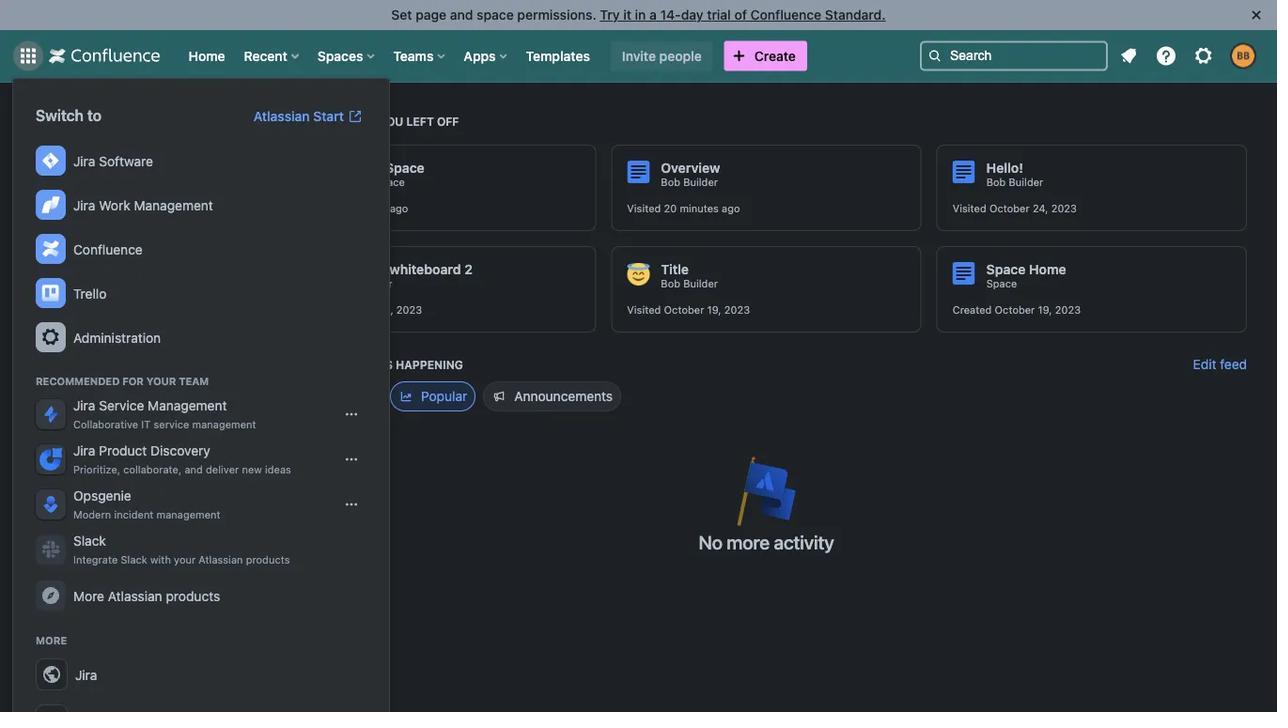 Task type: vqa. For each thing, say whether or not it's contained in the screenshot.
jira within Jira Service Management Collaborative IT service management
yes



Task type: locate. For each thing, give the bounding box(es) containing it.
teams button
[[388, 41, 452, 71]]

prioritize,
[[73, 464, 120, 476]]

jira product discovery options menu image
[[344, 452, 359, 467]]

1 vertical spatial recent
[[71, 156, 114, 171]]

testing down service
[[71, 419, 116, 434]]

confluence up "0"
[[73, 242, 143, 257]]

management inside opsgenie modern incident management
[[157, 509, 220, 521]]

0 horizontal spatial and
[[185, 464, 203, 476]]

bob builder for untitled whiteboard 2
[[336, 278, 393, 290]]

2 horizontal spatial bob builder
[[661, 278, 718, 290]]

jira software link
[[28, 139, 374, 183]]

1 vertical spatial management
[[157, 509, 220, 521]]

24,
[[1033, 203, 1048, 215]]

invite people button
[[611, 41, 713, 71]]

space
[[477, 7, 514, 23]]

starred link
[[30, 180, 256, 214]]

edit
[[1193, 357, 1217, 372]]

discover
[[286, 358, 344, 371]]

1 horizontal spatial bob builder
[[336, 278, 393, 290]]

banner
[[0, 30, 1277, 83]]

collaborative
[[73, 418, 138, 431]]

bob up 20
[[661, 176, 680, 188]]

0 vertical spatial spaces
[[318, 48, 363, 63]]

permissions.
[[517, 7, 597, 23]]

management down unstar this space icon
[[192, 418, 256, 431]]

opsgenie options menu image
[[344, 497, 359, 512]]

0 vertical spatial home
[[188, 48, 225, 63]]

drafts link
[[30, 214, 256, 248]]

settings image
[[39, 326, 62, 349]]

templates
[[526, 48, 590, 63]]

testing space
[[71, 419, 157, 434]]

october left 24,
[[990, 203, 1030, 215]]

visited
[[627, 203, 661, 215], [953, 203, 987, 215], [627, 304, 661, 316]]

0 horizontal spatial minutes
[[348, 203, 387, 215]]

0 horizontal spatial testing space link
[[30, 410, 256, 444]]

incident
[[114, 509, 154, 521]]

close image
[[1245, 4, 1268, 26]]

day
[[681, 7, 704, 23]]

software
[[99, 153, 153, 169]]

overview up jira software
[[71, 122, 128, 137]]

jira for jira software
[[73, 153, 95, 169]]

testing space testing space
[[336, 160, 425, 188]]

collaborate,
[[123, 464, 182, 476]]

1 vertical spatial management
[[148, 398, 227, 413]]

2 horizontal spatial 19,
[[1038, 304, 1052, 316]]

1 vertical spatial home
[[1029, 262, 1066, 277]]

integrate
[[73, 554, 118, 566]]

create button
[[724, 41, 807, 71]]

overview inside 'link'
[[71, 122, 128, 137]]

0 horizontal spatial overview
[[71, 122, 128, 137]]

recent
[[244, 48, 287, 63], [71, 156, 114, 171]]

management up service
[[148, 398, 227, 413]]

testing
[[336, 160, 382, 176], [336, 176, 371, 188], [71, 419, 116, 434]]

jira inside jira service management collaborative it service management
[[73, 398, 95, 413]]

jira for jira work management
[[73, 197, 95, 213]]

announcements button
[[483, 382, 621, 412]]

october for created october 19, 2023
[[995, 304, 1035, 316]]

administration link
[[28, 316, 374, 360]]

1 ago from the left
[[390, 203, 408, 215]]

ago
[[390, 203, 408, 215], [722, 203, 740, 215]]

opsgenie
[[73, 488, 131, 504]]

5 minutes ago
[[339, 203, 408, 215]]

1 horizontal spatial minutes
[[680, 203, 719, 215]]

recent up starred
[[71, 156, 114, 171]]

2 horizontal spatial atlassian
[[253, 109, 310, 124]]

1 horizontal spatial home
[[1029, 262, 1066, 277]]

page
[[416, 7, 447, 23]]

1 minutes from the left
[[348, 203, 387, 215]]

home inside space home space
[[1029, 262, 1066, 277]]

management
[[192, 418, 256, 431], [157, 509, 220, 521]]

2 19, from the left
[[707, 304, 721, 316]]

confluence
[[751, 7, 822, 23], [73, 242, 143, 257]]

2 ago from the left
[[722, 203, 740, 215]]

0 vertical spatial confluence
[[751, 7, 822, 23]]

bob up recommended
[[71, 351, 96, 367]]

testing up the 5 minutes ago
[[336, 160, 382, 176]]

for
[[122, 375, 144, 387]]

2023 for created october 19, 2023
[[1055, 304, 1081, 316]]

0 horizontal spatial more
[[36, 635, 67, 647]]

management for service
[[148, 398, 227, 413]]

atlassian down with
[[108, 588, 162, 604]]

visited for overview
[[627, 203, 661, 215]]

jira work management link
[[28, 183, 374, 227]]

1 vertical spatial confluence
[[73, 242, 143, 257]]

bob builder for title
[[661, 278, 718, 290]]

october for visited october 19, 2023
[[664, 304, 704, 316]]

19, for visited
[[707, 304, 721, 316]]

bob builder down title
[[661, 278, 718, 290]]

global element
[[11, 30, 916, 82]]

0 vertical spatial management
[[192, 418, 256, 431]]

2
[[464, 262, 473, 277]]

home left recent popup button
[[188, 48, 225, 63]]

confluence link
[[28, 227, 374, 272]]

1 vertical spatial overview
[[661, 160, 720, 176]]

overview up visited 20 minutes ago at the top of page
[[661, 160, 720, 176]]

management inside jira work management link
[[134, 197, 213, 213]]

ago right 20
[[722, 203, 740, 215]]

untitled
[[336, 262, 386, 277]]

1 19, from the left
[[379, 304, 393, 316]]

october down space "link"
[[995, 304, 1035, 316]]

overview bob builder
[[661, 160, 720, 188]]

notification icon image
[[1117, 45, 1140, 67]]

1 vertical spatial atlassian
[[199, 554, 243, 566]]

management inside jira service management collaborative it service management
[[148, 398, 227, 413]]

1 horizontal spatial spaces
[[318, 48, 363, 63]]

atlassian start link
[[242, 102, 374, 132]]

slack left with
[[121, 554, 147, 566]]

jira service management options menu image
[[344, 407, 359, 422]]

whiteboard
[[389, 262, 461, 277]]

discovery
[[150, 443, 210, 458]]

banner containing home
[[0, 30, 1277, 83]]

untitled whiteboard 2
[[336, 262, 473, 277]]

1 vertical spatial more
[[36, 635, 67, 647]]

1 vertical spatial and
[[185, 464, 203, 476]]

1 horizontal spatial more
[[73, 588, 104, 604]]

builder down hello!
[[1009, 176, 1044, 188]]

1 vertical spatial testing space link
[[30, 410, 256, 444]]

recent right the home link
[[244, 48, 287, 63]]

1 horizontal spatial atlassian
[[199, 554, 243, 566]]

management up drafts link
[[134, 197, 213, 213]]

1 horizontal spatial recent
[[244, 48, 287, 63]]

spaces
[[318, 48, 363, 63], [41, 317, 83, 329]]

visited down :innocent: icon
[[627, 304, 661, 316]]

bob builder down 'untitled'
[[336, 278, 393, 290]]

more
[[73, 588, 104, 604], [36, 635, 67, 647]]

1 horizontal spatial ago
[[722, 203, 740, 215]]

created october 19, 2023
[[953, 304, 1081, 316]]

jira inside jira product discovery prioritize, collaborate, and deliver new ideas
[[73, 443, 95, 458]]

0 horizontal spatial home
[[188, 48, 225, 63]]

0 vertical spatial management
[[134, 197, 213, 213]]

0 horizontal spatial confluence
[[73, 242, 143, 257]]

visited left 20
[[627, 203, 661, 215]]

0 vertical spatial testing space link
[[336, 176, 405, 189]]

and down discovery
[[185, 464, 203, 476]]

ago down testing space testing space
[[390, 203, 408, 215]]

service
[[99, 398, 144, 413]]

1 vertical spatial slack
[[121, 554, 147, 566]]

1 horizontal spatial slack
[[121, 554, 147, 566]]

home
[[188, 48, 225, 63], [1029, 262, 1066, 277]]

recent button
[[238, 41, 306, 71]]

appswitcher icon image
[[17, 45, 39, 67]]

1 horizontal spatial confluence
[[751, 7, 822, 23]]

people
[[659, 48, 702, 63]]

0 vertical spatial products
[[246, 554, 290, 566]]

0 horizontal spatial atlassian
[[108, 588, 162, 604]]

tasks
[[71, 257, 106, 273]]

14-
[[660, 7, 681, 23]]

products down your on the left of the page
[[166, 588, 220, 604]]

0 horizontal spatial ago
[[390, 203, 408, 215]]

your
[[146, 375, 176, 387]]

pick up where you left off
[[286, 115, 459, 128]]

overview for overview bob builder
[[661, 160, 720, 176]]

happening
[[396, 358, 463, 371]]

you
[[379, 115, 403, 128]]

0 vertical spatial slack
[[73, 533, 106, 549]]

1 horizontal spatial overview
[[661, 160, 720, 176]]

overview
[[71, 122, 128, 137], [661, 160, 720, 176]]

bob inside hello! bob builder
[[987, 176, 1006, 188]]

and right page
[[450, 7, 473, 23]]

bob builder link
[[661, 176, 718, 189], [987, 176, 1044, 189], [336, 277, 393, 290], [661, 277, 718, 290], [30, 342, 256, 376]]

visited for hello!
[[953, 203, 987, 215]]

confluence inside the confluence link
[[73, 242, 143, 257]]

slack up integrate
[[73, 533, 106, 549]]

management up slack integrate slack with your atlassian products
[[157, 509, 220, 521]]

jira product discovery prioritize, collaborate, and deliver new ideas
[[73, 443, 291, 476]]

0 horizontal spatial products
[[166, 588, 220, 604]]

october down title
[[664, 304, 704, 316]]

bob down hello!
[[987, 176, 1006, 188]]

1 horizontal spatial products
[[246, 554, 290, 566]]

overview for overview
[[71, 122, 128, 137]]

builder down 'untitled'
[[358, 278, 393, 290]]

confluence image
[[49, 45, 160, 67], [49, 45, 160, 67]]

recommended
[[36, 375, 120, 387]]

atlassian right your on the left of the page
[[199, 554, 243, 566]]

builder
[[683, 176, 718, 188], [1009, 176, 1044, 188], [358, 278, 393, 290], [683, 278, 718, 290], [99, 351, 142, 367]]

spacemarketing link
[[30, 376, 256, 410]]

visited down hello!
[[953, 203, 987, 215]]

products up 'more atlassian products' link
[[246, 554, 290, 566]]

1 horizontal spatial and
[[450, 7, 473, 23]]

5
[[339, 203, 345, 215]]

search image
[[928, 48, 943, 63]]

atlassian left up at the left top
[[253, 109, 310, 124]]

group
[[30, 113, 256, 282]]

october down 'untitled'
[[336, 304, 376, 316]]

administration
[[73, 330, 161, 345]]

spaces down trello
[[41, 317, 83, 329]]

jira inside 'link'
[[75, 667, 97, 683]]

0 vertical spatial more
[[73, 588, 104, 604]]

home right space "link"
[[1029, 262, 1066, 277]]

19,
[[379, 304, 393, 316], [707, 304, 721, 316], [1038, 304, 1052, 316]]

products
[[246, 554, 290, 566], [166, 588, 220, 604]]

jira for jira product discovery prioritize, collaborate, and deliver new ideas
[[73, 443, 95, 458]]

templates link
[[520, 41, 596, 71]]

modern
[[73, 509, 111, 521]]

hello! bob builder
[[987, 160, 1044, 188]]

1 horizontal spatial 19,
[[707, 304, 721, 316]]

october for visited october 24, 2023
[[990, 203, 1030, 215]]

atlassian
[[253, 109, 310, 124], [199, 554, 243, 566], [108, 588, 162, 604]]

bob builder link for visited october 24, 2023
[[987, 176, 1044, 189]]

jira for jira service management collaborative it service management
[[73, 398, 95, 413]]

3 19, from the left
[[1038, 304, 1052, 316]]

2 vertical spatial atlassian
[[108, 588, 162, 604]]

settings icon image
[[1193, 45, 1215, 67]]

management
[[134, 197, 213, 213], [148, 398, 227, 413]]

in
[[635, 7, 646, 23]]

0 vertical spatial overview
[[71, 122, 128, 137]]

confluence up create
[[751, 7, 822, 23]]

spaces up start
[[318, 48, 363, 63]]

bob builder down administration
[[71, 351, 142, 367]]

0 horizontal spatial spaces
[[41, 317, 83, 329]]

overview link
[[30, 113, 256, 147]]

minutes right 20
[[680, 203, 719, 215]]

minutes right 5
[[348, 203, 387, 215]]

to
[[87, 107, 101, 125]]

0 horizontal spatial 19,
[[379, 304, 393, 316]]

builder up visited 20 minutes ago at the top of page
[[683, 176, 718, 188]]

create
[[754, 48, 796, 63]]

0 vertical spatial recent
[[244, 48, 287, 63]]



Task type: describe. For each thing, give the bounding box(es) containing it.
feed
[[1220, 357, 1247, 372]]

of
[[734, 7, 747, 23]]

management inside jira service management collaborative it service management
[[192, 418, 256, 431]]

0 vertical spatial and
[[450, 7, 473, 23]]

announcements
[[514, 389, 613, 404]]

pick
[[286, 115, 313, 128]]

1 vertical spatial spaces
[[41, 317, 83, 329]]

space home space
[[987, 262, 1066, 290]]

management for work
[[134, 197, 213, 213]]

product
[[99, 443, 147, 458]]

with
[[150, 554, 171, 566]]

jira for jira
[[75, 667, 97, 683]]

jira software
[[73, 153, 153, 169]]

discover what's happening
[[286, 358, 463, 371]]

testing for testing space testing space
[[336, 160, 382, 176]]

bob down 'untitled'
[[336, 278, 355, 290]]

Search field
[[920, 41, 1108, 71]]

where
[[335, 115, 376, 128]]

builder down administration
[[99, 351, 142, 367]]

visited 20 minutes ago
[[627, 203, 740, 215]]

builder up visited october 19, 2023
[[683, 278, 718, 290]]

more atlassian products link
[[28, 574, 374, 618]]

bob builder link for visited 20 minutes ago
[[661, 176, 718, 189]]

0 horizontal spatial slack
[[73, 533, 106, 549]]

0
[[119, 258, 126, 272]]

new
[[242, 464, 262, 476]]

spaces inside popup button
[[318, 48, 363, 63]]

jira link
[[28, 652, 374, 698]]

builder inside overview bob builder
[[683, 176, 718, 188]]

work
[[99, 197, 130, 213]]

0 vertical spatial atlassian
[[253, 109, 310, 124]]

switch
[[36, 107, 84, 125]]

team
[[179, 375, 209, 387]]

help icon image
[[1155, 45, 1178, 67]]

19, for created
[[1038, 304, 1052, 316]]

no more activity
[[699, 531, 834, 553]]

spaces button
[[312, 41, 382, 71]]

space link
[[987, 277, 1017, 290]]

edit feed button
[[1193, 355, 1247, 374]]

popular button
[[390, 382, 476, 412]]

and inside jira product discovery prioritize, collaborate, and deliver new ideas
[[185, 464, 203, 476]]

october 19, 2023
[[336, 304, 422, 316]]

testing for testing space
[[71, 419, 116, 434]]

activity
[[774, 531, 834, 553]]

trello
[[73, 286, 107, 301]]

home link
[[183, 41, 231, 71]]

recent link
[[30, 147, 256, 180]]

0 horizontal spatial recent
[[71, 156, 114, 171]]

0 horizontal spatial bob builder
[[71, 351, 142, 367]]

2 minutes from the left
[[680, 203, 719, 215]]

slack integrate slack with your atlassian products
[[73, 533, 290, 566]]

jira service management collaborative it service management
[[73, 398, 256, 431]]

popular
[[421, 389, 467, 404]]

apps
[[464, 48, 496, 63]]

off
[[437, 115, 459, 128]]

:innocent: image
[[627, 263, 650, 286]]

apps button
[[458, 41, 515, 71]]

visited october 19, 2023
[[627, 304, 750, 316]]

recommended for your team
[[36, 375, 209, 387]]

group containing overview
[[30, 113, 256, 282]]

more for more atlassian products
[[73, 588, 104, 604]]

your
[[174, 554, 196, 566]]

1 horizontal spatial testing space link
[[336, 176, 405, 189]]

20
[[664, 203, 677, 215]]

ideas
[[265, 464, 291, 476]]

testing up 5
[[336, 176, 371, 188]]

up
[[316, 115, 332, 128]]

edit feed
[[1193, 357, 1247, 372]]

invite people
[[622, 48, 702, 63]]

1 vertical spatial products
[[166, 588, 220, 604]]

left
[[406, 115, 434, 128]]

start
[[313, 109, 344, 124]]

it
[[623, 7, 632, 23]]

what's
[[347, 358, 393, 371]]

atlassian start
[[253, 109, 344, 124]]

standard.
[[825, 7, 886, 23]]

products inside slack integrate slack with your atlassian products
[[246, 554, 290, 566]]

bob inside overview bob builder
[[661, 176, 680, 188]]

bob down title
[[661, 278, 680, 290]]

drafts
[[71, 223, 109, 239]]

trello link
[[28, 272, 374, 316]]

atlassian inside slack integrate slack with your atlassian products
[[199, 554, 243, 566]]

trial
[[707, 7, 731, 23]]

try
[[600, 7, 620, 23]]

jira work management
[[73, 197, 213, 213]]

:innocent: image
[[627, 263, 650, 286]]

more for more
[[36, 635, 67, 647]]

recent inside popup button
[[244, 48, 287, 63]]

switch to
[[36, 107, 101, 125]]

set
[[391, 7, 412, 23]]

starred
[[71, 189, 116, 205]]

bob builder link for visited october 19, 2023
[[661, 277, 718, 290]]

set page and space permissions. try it in a 14-day trial of confluence standard.
[[391, 7, 886, 23]]

spacemarketing
[[71, 385, 170, 400]]

invite
[[622, 48, 656, 63]]

teams
[[393, 48, 434, 63]]

unstar this space image
[[229, 385, 244, 400]]

2023 for visited october 24, 2023
[[1051, 203, 1077, 215]]

builder inside hello! bob builder
[[1009, 176, 1044, 188]]

it
[[141, 418, 151, 431]]

home inside global element
[[188, 48, 225, 63]]

try it in a 14-day trial of confluence standard. link
[[600, 7, 886, 23]]

2023 for visited october 19, 2023
[[724, 304, 750, 316]]



